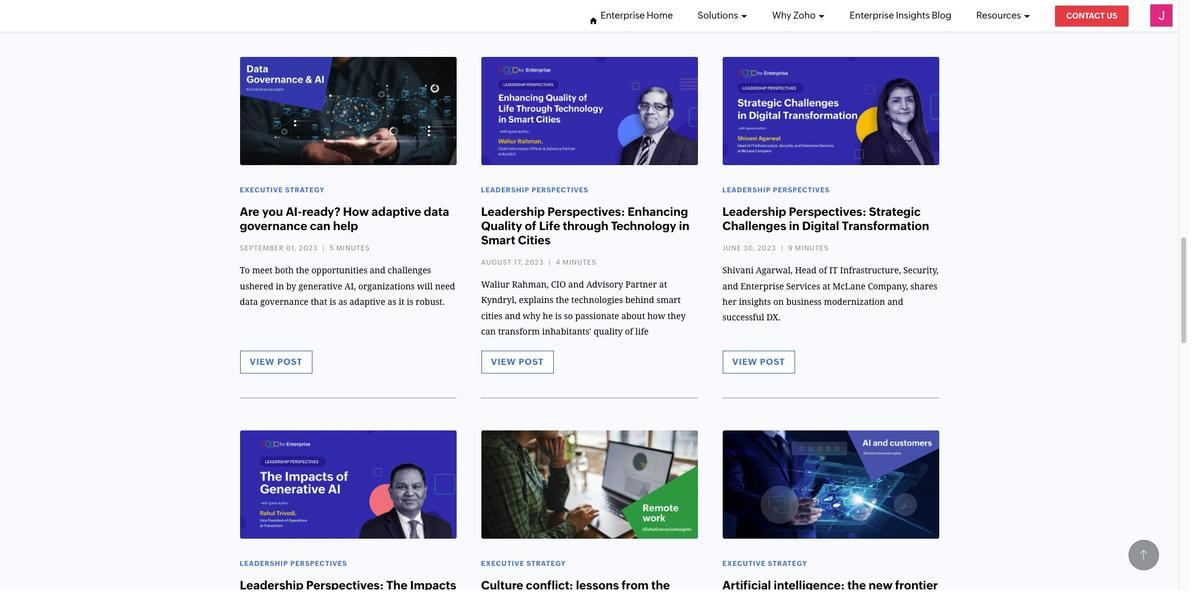 Task type: describe. For each thing, give the bounding box(es) containing it.
robust.
[[416, 297, 445, 307]]

executive for image of a person in a suit holding a glowing virtual screen with business icons
[[723, 560, 766, 568]]

0 horizontal spatial perspectives
[[291, 560, 347, 568]]

enterprise insights blog
[[850, 10, 952, 20]]

resources
[[977, 10, 1022, 20]]

executive strategy for image of a person working at a laptop in a casual environment
[[481, 560, 566, 568]]

in for to meet both the opportunities and challenges ushered in by generative ai, organizations will need data governance that is as adaptive as it is robust.
[[276, 281, 284, 291]]

opportunities
[[312, 266, 368, 276]]

2 as from the left
[[388, 297, 397, 307]]

at inside shivani agarwal, head of it infrastructure, security, and enterprise services at mclane company, shares her insights on business modernization and successful dx.
[[823, 281, 831, 291]]

transformation
[[842, 219, 930, 233]]

september 01, 2023 link
[[240, 244, 318, 252]]

life
[[539, 219, 561, 233]]

august 17, 2023 link
[[481, 259, 544, 266]]

4
[[556, 259, 561, 266]]

and right cio
[[569, 280, 584, 290]]

image of a person in a suit holding a glowing virtual screen with business icons image
[[723, 431, 940, 539]]

he
[[543, 311, 553, 321]]

ready?
[[302, 205, 341, 219]]

of inside shivani agarwal, head of it infrastructure, security, and enterprise services at mclane company, shares her insights on business modernization and successful dx.
[[819, 266, 828, 276]]

leadership perspectives: strategic challenges in digital transformation
[[723, 205, 930, 233]]

0 horizontal spatial executive
[[240, 186, 283, 194]]

meet
[[252, 266, 273, 276]]

ai,
[[345, 281, 356, 291]]

perspectives: for transformation
[[789, 205, 867, 219]]

business
[[787, 297, 822, 307]]

enterprise for enterprise insights blog
[[850, 10, 894, 20]]

minutes for life
[[563, 259, 597, 266]]

mclane
[[833, 281, 866, 291]]

agarwal,
[[756, 266, 793, 276]]

smart
[[481, 233, 516, 247]]

17,
[[514, 259, 523, 266]]

technologies
[[572, 296, 623, 305]]

quality
[[594, 327, 623, 337]]

june
[[723, 244, 742, 252]]

home
[[647, 10, 673, 20]]

30,
[[744, 244, 756, 252]]

so
[[564, 311, 573, 321]]

cities
[[518, 233, 551, 247]]

why zoho
[[773, 10, 816, 20]]

contact
[[1067, 11, 1105, 20]]

enterprise for enterprise home
[[601, 10, 645, 20]]

insights
[[896, 10, 930, 20]]

to
[[240, 266, 250, 276]]

adaptive inside to meet both the opportunities and challenges ushered in by generative ai, organizations will need data governance that is as adaptive as it is robust.
[[350, 297, 386, 307]]

ushered
[[240, 281, 274, 291]]

perspectives for life
[[532, 186, 589, 194]]

transform
[[498, 327, 540, 337]]

help
[[333, 219, 358, 233]]

zoho
[[794, 10, 816, 20]]

shares
[[911, 281, 938, 291]]

0 horizontal spatial executive strategy
[[240, 186, 325, 194]]

strategy for image of a person working at a laptop in a casual environment the executive strategy link
[[527, 560, 566, 568]]

advisory
[[587, 280, 624, 290]]

us
[[1107, 11, 1118, 20]]

dark blue background with title and guest author's photograph image for strategic
[[723, 57, 940, 165]]

at inside waliur rahman, cio and advisory partner at kyndryl, explains the technologies behind smart cities and why he is so passionate about how they can transform inhabitants' quality of life
[[660, 280, 668, 290]]

are
[[240, 205, 260, 219]]

enterprise home link
[[601, 0, 673, 32]]

behind
[[626, 296, 655, 305]]

infrastructure,
[[841, 266, 902, 276]]

can inside waliur rahman, cio and advisory partner at kyndryl, explains the technologies behind smart cities and why he is so passionate about how they can transform inhabitants' quality of life
[[481, 327, 496, 337]]

3 view post from the left
[[733, 357, 786, 367]]

both
[[275, 266, 294, 276]]

cio
[[551, 280, 566, 290]]

minutes for adaptive
[[336, 244, 370, 252]]

it
[[830, 266, 838, 276]]

governance inside to meet both the opportunities and challenges ushered in by generative ai, organizations will need data governance that is as adaptive as it is robust.
[[260, 297, 309, 307]]

head
[[795, 266, 817, 276]]

2023 for ready?
[[299, 244, 318, 252]]

01,
[[286, 244, 297, 252]]

1 as from the left
[[339, 297, 347, 307]]

minutes for digital
[[795, 244, 829, 252]]

5 minutes
[[330, 244, 370, 252]]

and up her
[[723, 281, 739, 291]]

security,
[[904, 266, 939, 276]]

of inside waliur rahman, cio and advisory partner at kyndryl, explains the technologies behind smart cities and why he is so passionate about how they can transform inhabitants' quality of life
[[625, 327, 633, 337]]

they
[[668, 311, 686, 321]]

james peterson image
[[1151, 4, 1173, 27]]

how
[[343, 205, 369, 219]]

how
[[648, 311, 666, 321]]

insights
[[739, 297, 772, 307]]

leadership inside leadership perspectives: enhancing quality of life through technology in smart cities
[[481, 205, 545, 219]]

in for leadership perspectives: enhancing quality of life through technology in smart cities
[[679, 219, 690, 233]]

1 horizontal spatial is
[[407, 297, 414, 307]]

waliur
[[481, 280, 510, 290]]

data inside to meet both the opportunities and challenges ushered in by generative ai, organizations will need data governance that is as adaptive as it is robust.
[[240, 297, 258, 307]]

enhancing
[[628, 205, 689, 219]]

kyndryl,
[[481, 296, 517, 305]]

enterprise home
[[601, 10, 673, 20]]

leadership perspectives link for in
[[723, 186, 830, 194]]

by
[[286, 281, 296, 291]]

dx.
[[767, 313, 781, 323]]

9
[[789, 244, 794, 252]]

inhabitants'
[[542, 327, 592, 337]]

why
[[523, 311, 541, 321]]

through
[[563, 219, 609, 233]]

shivani
[[723, 266, 754, 276]]

0 horizontal spatial leadership perspectives link
[[240, 560, 347, 568]]

june 30, 2023 link
[[723, 244, 777, 252]]

to meet both the opportunities and challenges ushered in by generative ai, organizations will need data governance that is as adaptive as it is robust.
[[240, 266, 455, 307]]

governance inside are you ai-ready? how adaptive data governance can help
[[240, 219, 307, 233]]



Task type: vqa. For each thing, say whether or not it's contained in the screenshot.


Task type: locate. For each thing, give the bounding box(es) containing it.
solutions
[[698, 10, 739, 20]]

executive for image of a person working at a laptop in a casual environment
[[481, 560, 525, 568]]

enterprise
[[601, 10, 645, 20], [850, 10, 894, 20], [741, 281, 784, 291]]

and up organizations
[[370, 266, 386, 276]]

3 post from the left
[[760, 357, 786, 367]]

leadership perspectives: strategic challenges in digital transformation link
[[723, 205, 930, 233]]

september
[[240, 244, 284, 252]]

minutes
[[336, 244, 370, 252], [795, 244, 829, 252], [563, 259, 597, 266]]

perspectives: up digital at the right of the page
[[789, 205, 867, 219]]

2 horizontal spatial of
[[819, 266, 828, 276]]

1 horizontal spatial view post link
[[481, 351, 554, 374]]

2 horizontal spatial enterprise
[[850, 10, 894, 20]]

1 horizontal spatial 2023
[[525, 259, 544, 266]]

2 vertical spatial of
[[625, 327, 633, 337]]

2 horizontal spatial executive strategy
[[723, 560, 808, 568]]

view post link for smart
[[481, 351, 554, 374]]

september 01, 2023
[[240, 244, 318, 252]]

view post for help
[[250, 357, 303, 367]]

is inside waliur rahman, cio and advisory partner at kyndryl, explains the technologies behind smart cities and why he is so passionate about how they can transform inhabitants' quality of life
[[555, 311, 562, 321]]

about
[[622, 311, 645, 321]]

view post
[[250, 357, 303, 367], [491, 357, 544, 367], [733, 357, 786, 367]]

1 horizontal spatial leadership perspectives
[[481, 186, 589, 194]]

in up 9
[[789, 219, 800, 233]]

2 horizontal spatial is
[[555, 311, 562, 321]]

0 horizontal spatial leadership perspectives
[[240, 560, 347, 568]]

august
[[481, 259, 512, 266]]

0 horizontal spatial enterprise
[[601, 10, 645, 20]]

0 horizontal spatial 2023
[[299, 244, 318, 252]]

shivani agarwal, head of it infrastructure, security, and enterprise services at mclane company, shares her insights on business modernization and successful dx.
[[723, 266, 939, 323]]

2 perspectives: from the left
[[789, 205, 867, 219]]

smart
[[657, 296, 681, 305]]

1 horizontal spatial strategy
[[527, 560, 566, 568]]

2023 right 17,
[[525, 259, 544, 266]]

2 horizontal spatial executive strategy link
[[723, 560, 808, 568]]

executive strategy for image of a person in a suit holding a glowing virtual screen with business icons
[[723, 560, 808, 568]]

executive strategy link
[[240, 186, 325, 194], [481, 560, 566, 568], [723, 560, 808, 568]]

2 horizontal spatial perspectives
[[773, 186, 830, 194]]

strategy for image of a person in a suit holding a glowing virtual screen with business icons the executive strategy link
[[768, 560, 808, 568]]

leadership perspectives link for of
[[481, 186, 589, 194]]

services
[[787, 281, 821, 291]]

0 horizontal spatial strategy
[[285, 186, 325, 194]]

in inside leadership perspectives: strategic challenges in digital transformation
[[789, 219, 800, 233]]

2 horizontal spatial leadership perspectives link
[[723, 186, 830, 194]]

1 horizontal spatial minutes
[[563, 259, 597, 266]]

1 horizontal spatial executive strategy
[[481, 560, 566, 568]]

1 horizontal spatial can
[[481, 327, 496, 337]]

company,
[[868, 281, 909, 291]]

the inside to meet both the opportunities and challenges ushered in by generative ai, organizations will need data governance that is as adaptive as it is robust.
[[296, 266, 309, 276]]

minutes right "4" in the top left of the page
[[563, 259, 597, 266]]

why
[[773, 10, 792, 20]]

ai-
[[286, 205, 302, 219]]

1 horizontal spatial the
[[556, 296, 569, 305]]

as
[[339, 297, 347, 307], [388, 297, 397, 307]]

of
[[525, 219, 537, 233], [819, 266, 828, 276], [625, 327, 633, 337]]

0 horizontal spatial view
[[250, 357, 275, 367]]

can down ready?
[[310, 219, 331, 233]]

1 horizontal spatial perspectives
[[532, 186, 589, 194]]

2 view post from the left
[[491, 357, 544, 367]]

strategic
[[869, 205, 921, 219]]

1 view from the left
[[250, 357, 275, 367]]

0 horizontal spatial data
[[240, 297, 258, 307]]

leadership
[[481, 186, 530, 194], [723, 186, 771, 194], [481, 205, 545, 219], [723, 205, 787, 219], [240, 560, 288, 568]]

leadership perspectives: enhancing quality of life through technology in smart cities link
[[481, 205, 690, 247]]

enterprise inside enterprise home link
[[601, 10, 645, 20]]

data
[[424, 205, 449, 219], [240, 297, 258, 307]]

successful
[[723, 313, 765, 323]]

2 horizontal spatial view post
[[733, 357, 786, 367]]

view post link
[[240, 351, 313, 374], [481, 351, 554, 374], [723, 351, 796, 374]]

governance down "by"
[[260, 297, 309, 307]]

organizations
[[358, 281, 415, 291]]

dark blue background with title and guest author's photograph image
[[481, 57, 698, 165], [723, 57, 940, 165], [240, 431, 457, 539]]

data inside are you ai-ready? how adaptive data governance can help
[[424, 205, 449, 219]]

of inside leadership perspectives: enhancing quality of life through technology in smart cities
[[525, 219, 537, 233]]

1 view post link from the left
[[240, 351, 313, 374]]

is left so
[[555, 311, 562, 321]]

2 horizontal spatial minutes
[[795, 244, 829, 252]]

contact us
[[1067, 11, 1118, 20]]

perspectives: inside leadership perspectives: strategic challenges in digital transformation
[[789, 205, 867, 219]]

2023 right the '01,'
[[299, 244, 318, 252]]

adaptive
[[372, 205, 421, 219], [350, 297, 386, 307]]

0 horizontal spatial post
[[277, 357, 303, 367]]

adaptive down ai,
[[350, 297, 386, 307]]

2 post from the left
[[519, 357, 544, 367]]

enterprise inside "enterprise insights blog" link
[[850, 10, 894, 20]]

0 horizontal spatial at
[[660, 280, 668, 290]]

0 vertical spatial adaptive
[[372, 205, 421, 219]]

2 horizontal spatial view
[[733, 357, 758, 367]]

in left "by"
[[276, 281, 284, 291]]

1 horizontal spatial perspectives:
[[789, 205, 867, 219]]

1 perspectives: from the left
[[548, 205, 625, 219]]

view post for smart
[[491, 357, 544, 367]]

her
[[723, 297, 737, 307]]

2 horizontal spatial 2023
[[758, 244, 777, 252]]

1 horizontal spatial view
[[491, 357, 516, 367]]

enterprise left the insights
[[850, 10, 894, 20]]

hands holding a screen with image of glowing brain branching out into multiple documents image
[[240, 57, 457, 165]]

modernization
[[824, 297, 886, 307]]

can
[[310, 219, 331, 233], [481, 327, 496, 337]]

view for smart
[[491, 357, 516, 367]]

and up transform
[[505, 311, 521, 321]]

perspectives:
[[548, 205, 625, 219], [789, 205, 867, 219]]

2023 right "30,"
[[758, 244, 777, 252]]

the
[[296, 266, 309, 276], [556, 296, 569, 305]]

2 horizontal spatial in
[[789, 219, 800, 233]]

enterprise left home
[[601, 10, 645, 20]]

are you ai-ready? how adaptive data governance can help
[[240, 205, 449, 233]]

governance down 'you'
[[240, 219, 307, 233]]

post for smart
[[519, 357, 544, 367]]

0 horizontal spatial view post
[[250, 357, 303, 367]]

will
[[417, 281, 433, 291]]

of left it on the top right of page
[[819, 266, 828, 276]]

rahman,
[[512, 280, 549, 290]]

of up cities
[[525, 219, 537, 233]]

leadership perspectives: enhancing quality of life through technology in smart cities
[[481, 205, 690, 247]]

0 horizontal spatial view post link
[[240, 351, 313, 374]]

2 view post link from the left
[[481, 351, 554, 374]]

are you ai-ready? how adaptive data governance can help link
[[240, 205, 449, 233]]

3 view from the left
[[733, 357, 758, 367]]

leadership perspectives for in
[[723, 186, 830, 194]]

0 horizontal spatial perspectives:
[[548, 205, 625, 219]]

explains
[[519, 296, 554, 305]]

passionate
[[576, 311, 619, 321]]

executive strategy link for image of a person in a suit holding a glowing virtual screen with business icons
[[723, 560, 808, 568]]

perspectives: up through at the top of page
[[548, 205, 625, 219]]

the right both
[[296, 266, 309, 276]]

image of a person working at a laptop in a casual environment image
[[481, 431, 698, 539]]

1 vertical spatial adaptive
[[350, 297, 386, 307]]

perspectives: for through
[[548, 205, 625, 219]]

1 view post from the left
[[250, 357, 303, 367]]

at down it on the top right of page
[[823, 281, 831, 291]]

minutes right 9
[[795, 244, 829, 252]]

0 vertical spatial governance
[[240, 219, 307, 233]]

partner
[[626, 280, 657, 290]]

dark blue background with title and guest author's photograph image for enhancing
[[481, 57, 698, 165]]

1 vertical spatial governance
[[260, 297, 309, 307]]

1 horizontal spatial of
[[625, 327, 633, 337]]

2 view from the left
[[491, 357, 516, 367]]

post for help
[[277, 357, 303, 367]]

1 horizontal spatial post
[[519, 357, 544, 367]]

3 view post link from the left
[[723, 351, 796, 374]]

and inside to meet both the opportunities and challenges ushered in by generative ai, organizations will need data governance that is as adaptive as it is robust.
[[370, 266, 386, 276]]

1 horizontal spatial at
[[823, 281, 831, 291]]

1 horizontal spatial dark blue background with title and guest author's photograph image
[[481, 57, 698, 165]]

2 horizontal spatial strategy
[[768, 560, 808, 568]]

0 horizontal spatial the
[[296, 266, 309, 276]]

in down enhancing
[[679, 219, 690, 233]]

1 horizontal spatial as
[[388, 297, 397, 307]]

as down ai,
[[339, 297, 347, 307]]

as left it
[[388, 297, 397, 307]]

in inside to meet both the opportunities and challenges ushered in by generative ai, organizations will need data governance that is as adaptive as it is robust.
[[276, 281, 284, 291]]

perspectives for digital
[[773, 186, 830, 194]]

0 vertical spatial of
[[525, 219, 537, 233]]

is right that
[[330, 297, 336, 307]]

leadership inside leadership perspectives: strategic challenges in digital transformation
[[723, 205, 787, 219]]

perspectives
[[532, 186, 589, 194], [773, 186, 830, 194], [291, 560, 347, 568]]

5
[[330, 244, 334, 252]]

1 horizontal spatial data
[[424, 205, 449, 219]]

life
[[636, 327, 649, 337]]

of left "life"
[[625, 327, 633, 337]]

need
[[435, 281, 455, 291]]

executive
[[240, 186, 283, 194], [481, 560, 525, 568], [723, 560, 766, 568]]

adaptive right how
[[372, 205, 421, 219]]

is right it
[[407, 297, 414, 307]]

0 vertical spatial the
[[296, 266, 309, 276]]

you
[[262, 205, 283, 219]]

2023
[[299, 244, 318, 252], [758, 244, 777, 252], [525, 259, 544, 266]]

1 horizontal spatial executive strategy link
[[481, 560, 566, 568]]

governance
[[240, 219, 307, 233], [260, 297, 309, 307]]

2023 for quality
[[525, 259, 544, 266]]

2 horizontal spatial dark blue background with title and guest author's photograph image
[[723, 57, 940, 165]]

view for help
[[250, 357, 275, 367]]

generative
[[299, 281, 342, 291]]

4 minutes
[[556, 259, 597, 266]]

1 vertical spatial can
[[481, 327, 496, 337]]

0 horizontal spatial minutes
[[336, 244, 370, 252]]

strategy for leftmost the executive strategy link
[[285, 186, 325, 194]]

quality
[[481, 219, 522, 233]]

can inside are you ai-ready? how adaptive data governance can help
[[310, 219, 331, 233]]

the inside waliur rahman, cio and advisory partner at kyndryl, explains the technologies behind smart cities and why he is so passionate about how they can transform inhabitants' quality of life
[[556, 296, 569, 305]]

technology
[[611, 219, 677, 233]]

0 vertical spatial data
[[424, 205, 449, 219]]

june 30, 2023
[[723, 244, 777, 252]]

2 horizontal spatial post
[[760, 357, 786, 367]]

enterprise insights blog link
[[850, 0, 952, 32]]

9 minutes
[[789, 244, 829, 252]]

0 vertical spatial can
[[310, 219, 331, 233]]

1 vertical spatial data
[[240, 297, 258, 307]]

0 horizontal spatial dark blue background with title and guest author's photograph image
[[240, 431, 457, 539]]

and down company,
[[888, 297, 904, 307]]

waliur rahman, cio and advisory partner at kyndryl, explains the technologies behind smart cities and why he is so passionate about how they can transform inhabitants' quality of life
[[481, 280, 686, 337]]

0 horizontal spatial of
[[525, 219, 537, 233]]

contact us link
[[1056, 6, 1129, 27]]

1 horizontal spatial in
[[679, 219, 690, 233]]

enterprise inside shivani agarwal, head of it infrastructure, security, and enterprise services at mclane company, shares her insights on business modernization and successful dx.
[[741, 281, 784, 291]]

cities
[[481, 311, 503, 321]]

strategy
[[285, 186, 325, 194], [527, 560, 566, 568], [768, 560, 808, 568]]

at
[[660, 280, 668, 290], [823, 281, 831, 291]]

1 horizontal spatial executive
[[481, 560, 525, 568]]

1 post from the left
[[277, 357, 303, 367]]

can down cities
[[481, 327, 496, 337]]

leadership perspectives for of
[[481, 186, 589, 194]]

1 horizontal spatial leadership perspectives link
[[481, 186, 589, 194]]

challenges
[[723, 219, 787, 233]]

0 horizontal spatial executive strategy link
[[240, 186, 325, 194]]

it
[[399, 297, 405, 307]]

minutes right 5
[[336, 244, 370, 252]]

perspectives: inside leadership perspectives: enhancing quality of life through technology in smart cities
[[548, 205, 625, 219]]

the down cio
[[556, 296, 569, 305]]

in inside leadership perspectives: enhancing quality of life through technology in smart cities
[[679, 219, 690, 233]]

that
[[311, 297, 327, 307]]

2 horizontal spatial leadership perspectives
[[723, 186, 830, 194]]

0 horizontal spatial as
[[339, 297, 347, 307]]

challenges
[[388, 266, 431, 276]]

executive strategy link for image of a person working at a laptop in a casual environment
[[481, 560, 566, 568]]

1 horizontal spatial enterprise
[[741, 281, 784, 291]]

at up smart
[[660, 280, 668, 290]]

on
[[774, 297, 784, 307]]

and
[[370, 266, 386, 276], [569, 280, 584, 290], [723, 281, 739, 291], [888, 297, 904, 307], [505, 311, 521, 321]]

2 horizontal spatial view post link
[[723, 351, 796, 374]]

1 vertical spatial of
[[819, 266, 828, 276]]

blog
[[932, 10, 952, 20]]

view post link for help
[[240, 351, 313, 374]]

0 horizontal spatial in
[[276, 281, 284, 291]]

2023 for challenges
[[758, 244, 777, 252]]

adaptive inside are you ai-ready? how adaptive data governance can help
[[372, 205, 421, 219]]

1 horizontal spatial view post
[[491, 357, 544, 367]]

august 17, 2023
[[481, 259, 544, 266]]

enterprise up 'insights'
[[741, 281, 784, 291]]

0 horizontal spatial is
[[330, 297, 336, 307]]

0 horizontal spatial can
[[310, 219, 331, 233]]

leadership perspectives
[[481, 186, 589, 194], [723, 186, 830, 194], [240, 560, 347, 568]]

2 horizontal spatial executive
[[723, 560, 766, 568]]

1 vertical spatial the
[[556, 296, 569, 305]]



